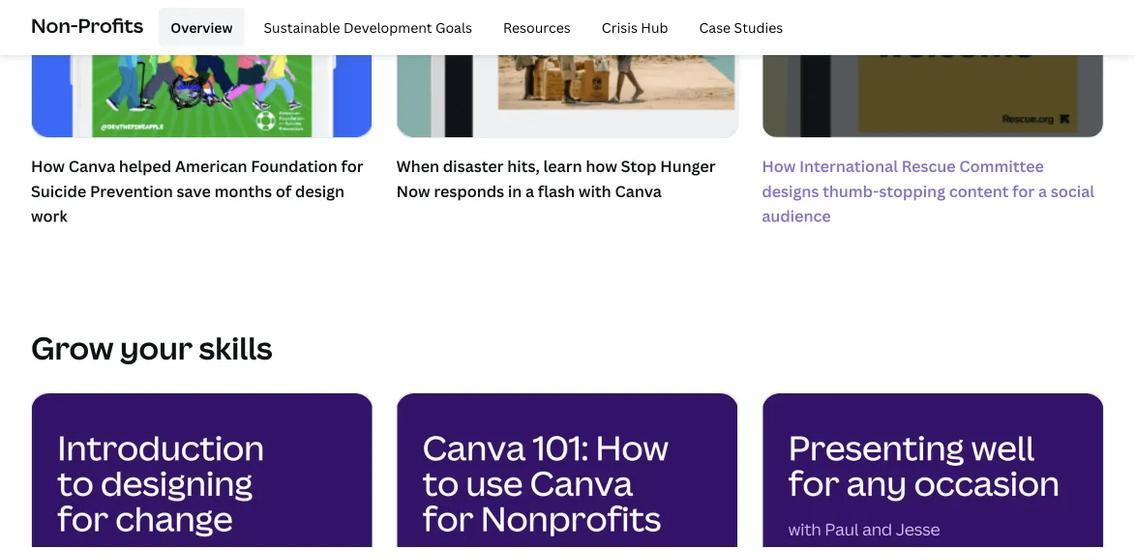 Task type: locate. For each thing, give the bounding box(es) containing it.
canva up suicide
[[68, 156, 115, 177]]

canva down the 'stop'
[[615, 181, 662, 202]]

how up suicide
[[31, 156, 65, 177]]

now
[[396, 181, 430, 202]]

stop hunger now image
[[397, 0, 738, 138]]

for inside the how international rescue committee designs thumb-stopping content for a social audience
[[1012, 181, 1035, 202]]

1 vertical spatial for
[[1012, 181, 1035, 202]]

how inside the how international rescue committee designs thumb-stopping content for a social audience
[[762, 156, 796, 177]]

sustainable development goals
[[264, 18, 472, 36]]

how up designs
[[762, 156, 796, 177]]

1 how from the left
[[31, 156, 65, 177]]

goals
[[436, 18, 472, 36]]

work
[[31, 206, 68, 227]]

skills
[[199, 327, 273, 369]]

committee
[[959, 156, 1044, 177]]

for
[[341, 156, 364, 177], [1012, 181, 1035, 202]]

for up design
[[341, 156, 364, 177]]

how
[[31, 156, 65, 177], [762, 156, 796, 177]]

when disaster hits, learn how stop hunger now responds in a flash with canva link
[[396, 0, 739, 208]]

profits
[[78, 11, 143, 38]]

how for how canva helped american foundation for suicide prevention save months of design work
[[31, 156, 65, 177]]

1 a from the left
[[526, 181, 534, 202]]

non-
[[31, 11, 78, 38]]

1 horizontal spatial a
[[1038, 181, 1047, 202]]

canva
[[68, 156, 115, 177], [615, 181, 662, 202]]

american
[[175, 156, 247, 177]]

0 vertical spatial canva
[[68, 156, 115, 177]]

2 how from the left
[[762, 156, 796, 177]]

social
[[1051, 181, 1095, 202]]

0 horizontal spatial canva
[[68, 156, 115, 177]]

how for how international rescue committee designs thumb-stopping content for a social audience
[[762, 156, 796, 177]]

responds
[[434, 181, 504, 202]]

save
[[177, 181, 211, 202]]

designs
[[762, 181, 819, 202]]

canva inside when disaster hits, learn how stop hunger now responds in a flash with canva
[[615, 181, 662, 202]]

learn
[[543, 156, 582, 177]]

1 horizontal spatial how
[[762, 156, 796, 177]]

in
[[508, 181, 522, 202]]

with
[[579, 181, 611, 202]]

menu bar
[[151, 8, 795, 46]]

stopping
[[879, 181, 946, 202]]

a
[[526, 181, 534, 202], [1038, 181, 1047, 202]]

prevention
[[90, 181, 173, 202]]

american foundation image
[[32, 0, 372, 138]]

for down "committee"
[[1012, 181, 1035, 202]]

for inside how canva helped american foundation for suicide prevention save months of design work
[[341, 156, 364, 177]]

a left 'social'
[[1038, 181, 1047, 202]]

design
[[295, 181, 345, 202]]

rescue
[[902, 156, 956, 177]]

0 vertical spatial for
[[341, 156, 364, 177]]

international
[[799, 156, 898, 177]]

0 horizontal spatial how
[[31, 156, 65, 177]]

2 a from the left
[[1038, 181, 1047, 202]]

canva inside how canva helped american foundation for suicide prevention save months of design work
[[68, 156, 115, 177]]

1 horizontal spatial canva
[[615, 181, 662, 202]]

1 vertical spatial canva
[[615, 181, 662, 202]]

how inside how canva helped american foundation for suicide prevention save months of design work
[[31, 156, 65, 177]]

grow
[[31, 327, 114, 369]]

a right in
[[526, 181, 534, 202]]

crisis
[[602, 18, 638, 36]]

0 horizontal spatial for
[[341, 156, 364, 177]]

crisis hub link
[[590, 8, 680, 46]]

resources
[[503, 18, 571, 36]]

foundation
[[251, 156, 338, 177]]

0 horizontal spatial a
[[526, 181, 534, 202]]

thumb-
[[823, 181, 879, 202]]

1 horizontal spatial for
[[1012, 181, 1035, 202]]

sustainable development goals link
[[252, 8, 484, 46]]

how canva helped american foundation for suicide prevention save months of design work
[[31, 156, 364, 227]]



Task type: vqa. For each thing, say whether or not it's contained in the screenshot.
helped
yes



Task type: describe. For each thing, give the bounding box(es) containing it.
case studies
[[699, 18, 783, 36]]

canva for nonprofit tutorial 2 image
[[397, 394, 738, 549]]

sustainable
[[264, 18, 340, 36]]

how international rescue committee designs thumb-stopping content for a social audience link
[[762, 0, 1104, 232]]

your
[[120, 327, 193, 369]]

disaster
[[443, 156, 504, 177]]

crisis hub
[[602, 18, 668, 36]]

how canva helped american foundation for suicide prevention save months of design work link
[[31, 0, 373, 232]]

of
[[276, 181, 292, 202]]

overview
[[171, 18, 233, 36]]

studies
[[734, 18, 783, 36]]

content
[[949, 181, 1009, 202]]

suicide
[[31, 181, 86, 202]]

hub
[[641, 18, 668, 36]]

case studies link
[[688, 8, 795, 46]]

a inside when disaster hits, learn how stop hunger now responds in a flash with canva
[[526, 181, 534, 202]]

audience
[[762, 206, 831, 227]]

canva for nonprofit tutorial 1 image
[[32, 394, 372, 549]]

overview link
[[159, 8, 244, 46]]

a inside the how international rescue committee designs thumb-stopping content for a social audience
[[1038, 181, 1047, 202]]

when disaster hits, learn how stop hunger now responds in a flash with canva
[[396, 156, 716, 202]]

case
[[699, 18, 731, 36]]

non-profits
[[31, 11, 143, 38]]

hits,
[[507, 156, 540, 177]]

development
[[344, 18, 432, 36]]

how international rescue committee designs thumb-stopping content for a social audience
[[762, 156, 1095, 227]]

resources link
[[492, 8, 582, 46]]

flash
[[538, 181, 575, 202]]

how
[[586, 156, 617, 177]]

menu bar containing overview
[[151, 8, 795, 46]]

grow your skills
[[31, 327, 273, 369]]

canva for nonprofit tutorial 3 image
[[763, 394, 1103, 549]]

stop
[[621, 156, 657, 177]]

months
[[214, 181, 272, 202]]

hunger
[[660, 156, 716, 177]]

when
[[396, 156, 439, 177]]

helped
[[119, 156, 171, 177]]



